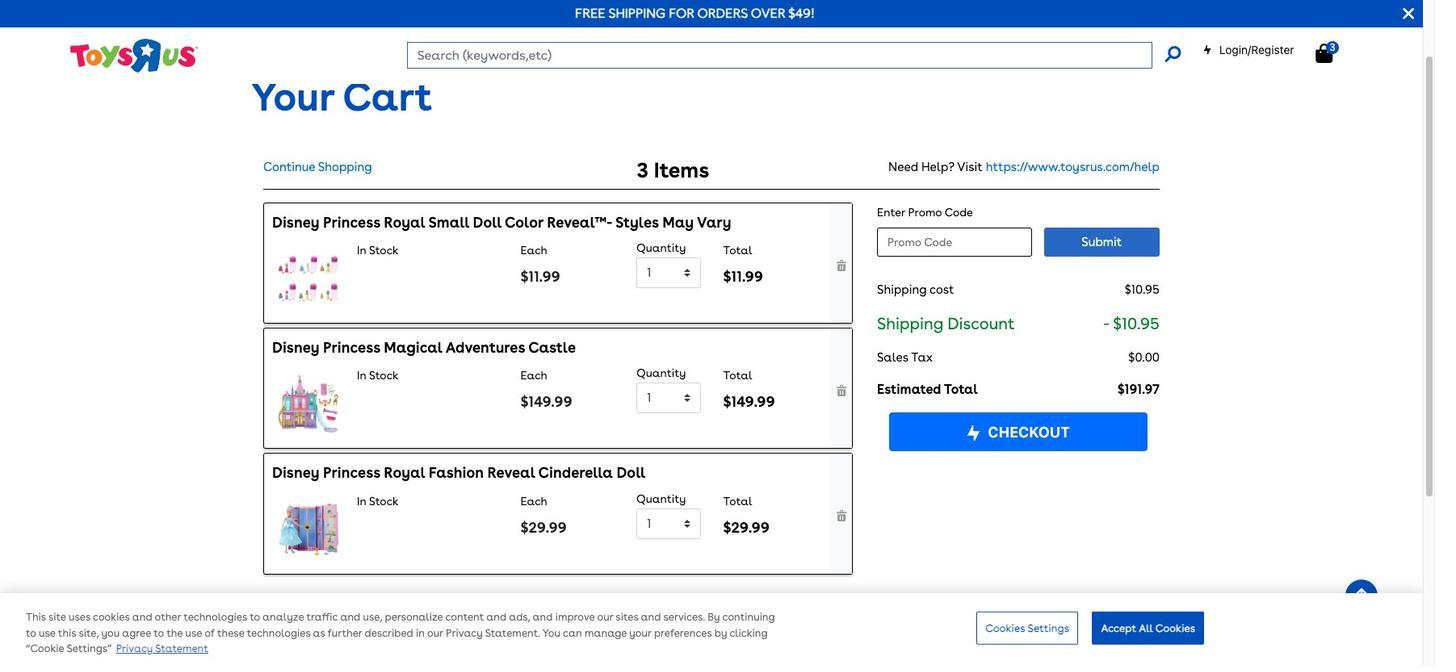Task type: vqa. For each thing, say whether or not it's contained in the screenshot.


Task type: describe. For each thing, give the bounding box(es) containing it.
$29.99 for total
[[723, 519, 770, 536]]

settings
[[1028, 622, 1070, 634]]

contact
[[724, 629, 766, 642]]

disney for disney princess royal fashion reveal cinderella doll
[[272, 465, 319, 482]]

use,
[[363, 612, 382, 624]]

2 quantity from the top
[[636, 367, 686, 380]]

1 horizontal spatial our
[[597, 612, 613, 624]]

your cart main content
[[0, 38, 1423, 579]]

further
[[328, 628, 362, 640]]

need
[[888, 160, 918, 174]]

help?
[[921, 160, 955, 174]]

adventures
[[446, 339, 525, 356]]

us for customer service
[[769, 629, 781, 642]]

of
[[205, 628, 215, 640]]

may
[[662, 214, 694, 231]]

toys r us image
[[69, 37, 198, 74]]

5 and from the left
[[641, 612, 661, 624]]

statement
[[155, 643, 208, 655]]

stock for fashion
[[369, 495, 399, 508]]

sales tax
[[877, 351, 933, 365]]

you
[[101, 628, 120, 640]]

by
[[715, 628, 727, 640]]

in for small
[[357, 244, 367, 257]]

as
[[313, 628, 325, 640]]

total for $29.99
[[723, 495, 752, 508]]

privacy statement
[[116, 643, 208, 655]]

your
[[629, 628, 651, 640]]

free shipping for orders over $49! link
[[575, 6, 815, 21]]

preferences
[[654, 628, 712, 640]]

0 horizontal spatial to
[[26, 628, 36, 640]]

accept all cookies
[[1101, 622, 1196, 634]]

items
[[654, 157, 709, 182]]

princess for disney princess royal small doll color reveal™- styles may vary
[[323, 214, 380, 231]]

cart
[[343, 74, 432, 120]]

stock for small
[[369, 244, 399, 257]]

0 vertical spatial $10.95
[[1125, 283, 1160, 297]]

tax
[[911, 351, 933, 365]]

1 vertical spatial $10.95
[[1113, 314, 1160, 334]]

castle
[[528, 339, 576, 356]]

shopping
[[318, 160, 372, 174]]

submit button
[[1044, 228, 1160, 257]]

privacy inside this site uses cookies and other technologies to analyze traffic and use, personalize content and ads, and improve our sites and services. by continuing to use this site, you agree to the use of these technologies as further described in our privacy statement. you can manage your preferences by clicking "cookie settings"
[[446, 628, 483, 640]]

traffic
[[306, 612, 338, 624]]

3 link
[[1316, 41, 1349, 64]]

3 and from the left
[[486, 612, 507, 624]]

about
[[954, 629, 987, 642]]

login/register button
[[1203, 42, 1294, 58]]

fashion
[[429, 465, 484, 482]]

reveal™-
[[547, 214, 612, 231]]

shipping cost
[[877, 283, 954, 297]]

analyze
[[263, 612, 304, 624]]

about us
[[954, 629, 1002, 642]]

color
[[505, 214, 543, 231]]

2 use from the left
[[185, 628, 202, 640]]

Enter Promo Code text field
[[877, 228, 1032, 257]]

continue
[[263, 160, 315, 174]]

free shipping for orders over $49!
[[575, 6, 815, 21]]

accept all cookies button
[[1092, 612, 1204, 645]]

cinderella
[[538, 465, 613, 482]]

agree
[[122, 628, 151, 640]]

each for $11.99
[[521, 244, 547, 257]]

in stock for small
[[357, 244, 399, 257]]

cookies inside accept all cookies 'button'
[[1156, 622, 1196, 634]]

1 use from the left
[[39, 628, 55, 640]]

shipping for shipping cost
[[877, 283, 927, 297]]

privacy statement link
[[116, 643, 208, 655]]

submit
[[1082, 235, 1122, 249]]

disney princess magical adventures castle image
[[279, 368, 338, 440]]

disney princess royal fashion reveal cinderella doll image
[[279, 493, 338, 566]]

3 for 3
[[1330, 41, 1336, 53]]

visit
[[957, 160, 983, 174]]

$149.99 for each
[[521, 394, 572, 411]]

small
[[428, 214, 469, 231]]

princess for disney princess magical adventures castle
[[323, 339, 380, 356]]

shopping bag image
[[1316, 44, 1333, 63]]

stock for adventures
[[369, 369, 399, 382]]

about
[[954, 603, 992, 618]]

this site uses cookies and other technologies to analyze traffic and use, personalize content and ads, and improve our sites and services. by continuing to use this site, you agree to the use of these technologies as further described in our privacy statement. you can manage your preferences by clicking "cookie settings"
[[26, 612, 775, 655]]

1 horizontal spatial to
[[154, 628, 164, 640]]

trash icon image for $149.99
[[835, 385, 848, 398]]

in for fashion
[[357, 495, 367, 508]]

your cart
[[251, 74, 432, 120]]

magical
[[384, 339, 442, 356]]

estimated
[[877, 382, 941, 397]]

free
[[575, 6, 605, 21]]

$0.00
[[1129, 351, 1160, 365]]

disney princess magical adventures castle
[[272, 339, 576, 356]]

sales
[[877, 351, 909, 365]]

cookies settings
[[986, 622, 1070, 634]]

vary
[[697, 214, 731, 231]]

this
[[58, 628, 76, 640]]

$191.97
[[1118, 382, 1160, 397]]

all
[[1139, 622, 1153, 634]]

sites
[[616, 612, 638, 624]]

bolt checkout image
[[889, 413, 1148, 451]]

statement.
[[485, 628, 540, 640]]

continue shopping link
[[263, 160, 372, 174]]

styles
[[615, 214, 659, 231]]

2 and from the left
[[340, 612, 360, 624]]

improve
[[555, 612, 595, 624]]

disney princess royal fashion reveal cinderella doll
[[272, 465, 646, 482]]

quantity for reveal™-
[[636, 242, 686, 254]]

0 horizontal spatial our
[[427, 628, 443, 640]]

settings"
[[67, 643, 112, 655]]



Task type: locate. For each thing, give the bounding box(es) containing it.
0 vertical spatial privacy
[[446, 628, 483, 640]]

1 vertical spatial disney
[[272, 339, 319, 356]]

our up manage
[[597, 612, 613, 624]]

in stock right disney princess royal fashion reveal cinderella doll image
[[357, 495, 399, 508]]

to left analyze
[[250, 612, 260, 624]]

other
[[155, 612, 181, 624]]

customer
[[724, 603, 784, 618]]

doll right cinderella
[[617, 465, 646, 482]]

shipping
[[609, 6, 666, 21]]

1 horizontal spatial us
[[990, 629, 1002, 642]]

doll
[[473, 214, 502, 231], [617, 465, 646, 482]]

services.
[[663, 612, 705, 624]]

and up further
[[340, 612, 360, 624]]

1 horizontal spatial doll
[[617, 465, 646, 482]]

login/register
[[1219, 43, 1294, 57]]

1 vertical spatial in stock
[[357, 369, 399, 382]]

service
[[787, 603, 832, 618]]

our right in
[[427, 628, 443, 640]]

1 vertical spatial royal
[[384, 465, 425, 482]]

"cookie
[[26, 643, 64, 655]]

us right about
[[990, 629, 1002, 642]]

1 horizontal spatial privacy
[[446, 628, 483, 640]]

to left the
[[154, 628, 164, 640]]

0 horizontal spatial privacy
[[116, 643, 153, 655]]

privacy down content
[[446, 628, 483, 640]]

0 vertical spatial trash icon image
[[835, 259, 848, 272]]

2 in stock from the top
[[357, 369, 399, 382]]

disney princess royal small doll color reveal™- styles may vary
[[272, 214, 731, 231]]

disney down continue
[[272, 214, 319, 231]]

1 in from the top
[[357, 244, 367, 257]]

0 vertical spatial technologies
[[184, 612, 247, 624]]

royal left small
[[384, 214, 425, 231]]

0 vertical spatial shipping
[[877, 283, 927, 297]]

disney up disney princess royal fashion reveal cinderella doll image
[[272, 465, 319, 482]]

0 vertical spatial 3
[[1330, 41, 1336, 53]]

stock down magical
[[369, 369, 399, 382]]

the
[[167, 628, 183, 640]]

stock
[[369, 244, 399, 257], [369, 369, 399, 382], [369, 495, 399, 508]]

and up your
[[641, 612, 661, 624]]

described
[[365, 628, 413, 640]]

technologies up of
[[184, 612, 247, 624]]

enter
[[877, 206, 905, 219]]

total
[[723, 244, 752, 257], [723, 369, 752, 382], [944, 382, 978, 397], [723, 495, 752, 508]]

and up agree
[[132, 612, 152, 624]]

0 vertical spatial each
[[521, 244, 547, 257]]

2 vertical spatial disney
[[272, 465, 319, 482]]

total for $149.99
[[723, 369, 752, 382]]

in right disney princess royal fashion reveal cinderella doll image
[[357, 495, 367, 508]]

1 each from the top
[[521, 244, 547, 257]]

2 horizontal spatial to
[[250, 612, 260, 624]]

0 horizontal spatial 3
[[637, 157, 649, 182]]

for
[[669, 6, 694, 21]]

$10.95 right '-'
[[1113, 314, 1160, 334]]

0 vertical spatial royal
[[384, 214, 425, 231]]

https://www.toysrus.com/help link
[[986, 160, 1160, 174]]

2 stock from the top
[[369, 369, 399, 382]]

1 disney from the top
[[272, 214, 319, 231]]

us down 'customer service' in the bottom of the page
[[769, 629, 781, 642]]

2 disney from the top
[[272, 339, 319, 356]]

2 vertical spatial stock
[[369, 495, 399, 508]]

contact us link
[[724, 629, 781, 642]]

royal for fashion
[[384, 465, 425, 482]]

this
[[26, 612, 46, 624]]

3 trash icon image from the top
[[835, 510, 848, 523]]

clicking
[[730, 628, 768, 640]]

princess for disney princess royal fashion reveal cinderella doll
[[323, 465, 380, 482]]

1 vertical spatial our
[[427, 628, 443, 640]]

1 horizontal spatial $149.99
[[723, 394, 775, 411]]

1 royal from the top
[[384, 214, 425, 231]]

doll left color
[[473, 214, 502, 231]]

in stock down magical
[[357, 369, 399, 382]]

about us link
[[954, 629, 1002, 642]]

1 horizontal spatial 3
[[1330, 41, 1336, 53]]

1 vertical spatial technologies
[[247, 628, 311, 640]]

need help? visit https://www.toysrus.com/help
[[888, 160, 1160, 174]]

3 in stock from the top
[[357, 495, 399, 508]]

3 stock from the top
[[369, 495, 399, 508]]

cookies inside cookies settings button
[[986, 622, 1025, 634]]

shipping
[[877, 283, 927, 297], [877, 314, 943, 334]]

0 horizontal spatial $149.99
[[521, 394, 572, 411]]

orders
[[697, 6, 748, 21]]

0 horizontal spatial use
[[39, 628, 55, 640]]

0 horizontal spatial doll
[[473, 214, 502, 231]]

technologies
[[184, 612, 247, 624], [247, 628, 311, 640]]

1 vertical spatial in
[[357, 369, 367, 382]]

3 items
[[637, 157, 709, 182]]

1 vertical spatial 3
[[637, 157, 649, 182]]

3 for 3 items
[[637, 157, 649, 182]]

princess left magical
[[323, 339, 380, 356]]

0 vertical spatial our
[[597, 612, 613, 624]]

shipping up the sales tax
[[877, 314, 943, 334]]

can
[[563, 628, 582, 640]]

1 vertical spatial princess
[[323, 339, 380, 356]]

$11.99
[[521, 268, 560, 285], [723, 268, 763, 285]]

discount
[[948, 314, 1015, 334]]

3 left items
[[637, 157, 649, 182]]

each down color
[[521, 244, 547, 257]]

total for $11.99
[[723, 244, 752, 257]]

cookies
[[93, 612, 130, 624]]

disney
[[272, 214, 319, 231], [272, 339, 319, 356], [272, 465, 319, 482]]

disney up "disney princess magical adventures castle" 'image'
[[272, 339, 319, 356]]

1 vertical spatial stock
[[369, 369, 399, 382]]

in right "disney princess magical adventures castle" 'image'
[[357, 369, 367, 382]]

1 horizontal spatial use
[[185, 628, 202, 640]]

and up statement.
[[486, 612, 507, 624]]

1 and from the left
[[132, 612, 152, 624]]

2 $149.99 from the left
[[723, 394, 775, 411]]

enter promo code
[[877, 206, 973, 219]]

2 us from the left
[[990, 629, 1002, 642]]

Enter Keyword or Item No. search field
[[407, 42, 1152, 69]]

2 $11.99 from the left
[[723, 268, 763, 285]]

1 us from the left
[[769, 629, 781, 642]]

your
[[251, 74, 334, 120]]

menu bar
[[58, 0, 1423, 38]]

-
[[1103, 314, 1109, 334]]

$11.99 for total
[[723, 268, 763, 285]]

in stock for fashion
[[357, 495, 399, 508]]

continue shopping
[[263, 160, 372, 174]]

cookies
[[986, 622, 1025, 634], [1156, 622, 1196, 634]]

each for $149.99
[[521, 369, 547, 382]]

royal
[[384, 214, 425, 231], [384, 465, 425, 482]]

trash icon image for $29.99
[[835, 510, 848, 523]]

1 vertical spatial shipping
[[877, 314, 943, 334]]

2 vertical spatial each
[[521, 495, 547, 508]]

2 royal from the top
[[384, 465, 425, 482]]

0 vertical spatial disney
[[272, 214, 319, 231]]

2 vertical spatial in
[[357, 495, 367, 508]]

$11.99 for each
[[521, 268, 560, 285]]

shipping left cost
[[877, 283, 927, 297]]

2 in from the top
[[357, 369, 367, 382]]

disney for disney princess magical adventures castle
[[272, 339, 319, 356]]

$11.99 down color
[[521, 268, 560, 285]]

princess up disney princess royal fashion reveal cinderella doll image
[[323, 465, 380, 482]]

in stock for adventures
[[357, 369, 399, 382]]

2 each from the top
[[521, 369, 547, 382]]

cookies settings button
[[977, 612, 1078, 645]]

code
[[945, 206, 973, 219]]

0 horizontal spatial us
[[769, 629, 781, 642]]

site,
[[79, 628, 99, 640]]

2 vertical spatial quantity
[[636, 492, 686, 505]]

continuing
[[723, 612, 775, 624]]

$49!
[[788, 6, 815, 21]]

3 in from the top
[[357, 495, 367, 508]]

1 horizontal spatial cookies
[[1156, 622, 1196, 634]]

disney princess royal small doll color reveal™- styles may vary image
[[279, 242, 338, 315]]

use left of
[[185, 628, 202, 640]]

stock down "disney princess royal fashion reveal cinderella doll"
[[369, 495, 399, 508]]

uses
[[69, 612, 90, 624]]

over
[[751, 6, 785, 21]]

2 $29.99 from the left
[[723, 519, 770, 536]]

close button image
[[1403, 5, 1414, 23]]

0 vertical spatial doll
[[473, 214, 502, 231]]

3 inside your cart main content
[[637, 157, 649, 182]]

princess down shopping
[[323, 214, 380, 231]]

customer service
[[724, 603, 832, 618]]

each down reveal on the bottom of the page
[[521, 495, 547, 508]]

$149.99 for total
[[723, 394, 775, 411]]

3 each from the top
[[521, 495, 547, 508]]

https://www.toysrus.com/help
[[986, 160, 1160, 174]]

in
[[416, 628, 425, 640]]

2 vertical spatial in stock
[[357, 495, 399, 508]]

technologies down analyze
[[247, 628, 311, 640]]

in for adventures
[[357, 369, 367, 382]]

disney for disney princess royal small doll color reveal™- styles may vary
[[272, 214, 319, 231]]

content
[[445, 612, 484, 624]]

each for $29.99
[[521, 495, 547, 508]]

in stock
[[357, 244, 399, 257], [357, 369, 399, 382], [357, 495, 399, 508]]

contact us
[[724, 629, 781, 642]]

site
[[48, 612, 66, 624]]

to down this
[[26, 628, 36, 640]]

3 quantity from the top
[[636, 492, 686, 505]]

2 cookies from the left
[[1156, 622, 1196, 634]]

and up "you"
[[533, 612, 553, 624]]

3 princess from the top
[[323, 465, 380, 482]]

2 trash icon image from the top
[[835, 385, 848, 398]]

3 right login/register
[[1330, 41, 1336, 53]]

1 $29.99 from the left
[[521, 519, 567, 536]]

manage
[[585, 628, 627, 640]]

0 vertical spatial in
[[357, 244, 367, 257]]

1 cookies from the left
[[986, 622, 1025, 634]]

personalize
[[385, 612, 443, 624]]

1 vertical spatial quantity
[[636, 367, 686, 380]]

2 vertical spatial princess
[[323, 465, 380, 482]]

each down castle
[[521, 369, 547, 382]]

you
[[543, 628, 561, 640]]

privacy down agree
[[116, 643, 153, 655]]

in right disney princess royal small doll color reveal™- styles may vary image
[[357, 244, 367, 257]]

1 $11.99 from the left
[[521, 268, 560, 285]]

use up "cookie
[[39, 628, 55, 640]]

2 shipping from the top
[[877, 314, 943, 334]]

trash icon image for $11.99
[[835, 259, 848, 272]]

accept
[[1101, 622, 1136, 634]]

us for about
[[990, 629, 1002, 642]]

quantity
[[636, 242, 686, 254], [636, 367, 686, 380], [636, 492, 686, 505]]

1 vertical spatial privacy
[[116, 643, 153, 655]]

None search field
[[407, 42, 1180, 69]]

$10.95 up - $10.95
[[1125, 283, 1160, 297]]

stock right disney princess royal small doll color reveal™- styles may vary image
[[369, 244, 399, 257]]

royal for small
[[384, 214, 425, 231]]

quantity for doll
[[636, 492, 686, 505]]

$29.99
[[521, 519, 567, 536], [723, 519, 770, 536]]

2 princess from the top
[[323, 339, 380, 356]]

1 trash icon image from the top
[[835, 259, 848, 272]]

$29.99 for each
[[521, 519, 567, 536]]

0 horizontal spatial $11.99
[[521, 268, 560, 285]]

4 and from the left
[[533, 612, 553, 624]]

ads,
[[509, 612, 530, 624]]

2 vertical spatial trash icon image
[[835, 510, 848, 523]]

1 shipping from the top
[[877, 283, 927, 297]]

princess
[[323, 214, 380, 231], [323, 339, 380, 356], [323, 465, 380, 482]]

1 vertical spatial doll
[[617, 465, 646, 482]]

1 horizontal spatial $29.99
[[723, 519, 770, 536]]

$11.99 down vary
[[723, 268, 763, 285]]

shipping discount
[[877, 314, 1015, 334]]

in
[[357, 244, 367, 257], [357, 369, 367, 382], [357, 495, 367, 508]]

our
[[597, 612, 613, 624], [427, 628, 443, 640]]

1 horizontal spatial $11.99
[[723, 268, 763, 285]]

and
[[132, 612, 152, 624], [340, 612, 360, 624], [486, 612, 507, 624], [533, 612, 553, 624], [641, 612, 661, 624]]

$10.95
[[1125, 283, 1160, 297], [1113, 314, 1160, 334]]

0 horizontal spatial cookies
[[986, 622, 1025, 634]]

1 vertical spatial each
[[521, 369, 547, 382]]

0 vertical spatial stock
[[369, 244, 399, 257]]

1 stock from the top
[[369, 244, 399, 257]]

0 horizontal spatial $29.99
[[521, 519, 567, 536]]

shipping for shipping discount
[[877, 314, 943, 334]]

0 vertical spatial in stock
[[357, 244, 399, 257]]

1 $149.99 from the left
[[521, 394, 572, 411]]

1 princess from the top
[[323, 214, 380, 231]]

reveal
[[487, 465, 535, 482]]

1 quantity from the top
[[636, 242, 686, 254]]

1 vertical spatial trash icon image
[[835, 385, 848, 398]]

1 in stock from the top
[[357, 244, 399, 257]]

3 disney from the top
[[272, 465, 319, 482]]

to
[[250, 612, 260, 624], [26, 628, 36, 640], [154, 628, 164, 640]]

0 vertical spatial quantity
[[636, 242, 686, 254]]

these
[[217, 628, 244, 640]]

in stock right disney princess royal small doll color reveal™- styles may vary image
[[357, 244, 399, 257]]

royal left fashion on the bottom left
[[384, 465, 425, 482]]

0 vertical spatial princess
[[323, 214, 380, 231]]

trash icon image
[[835, 259, 848, 272], [835, 385, 848, 398], [835, 510, 848, 523]]



